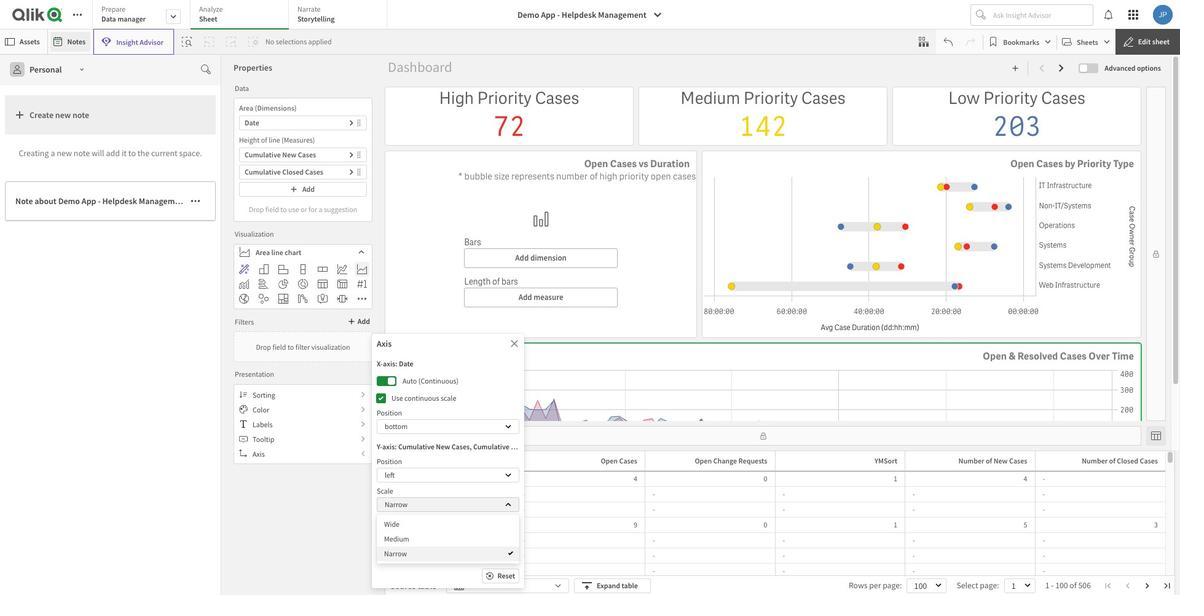 Task type: vqa. For each thing, say whether or not it's contained in the screenshot.


Task type: locate. For each thing, give the bounding box(es) containing it.
area left (dimensions)
[[239, 103, 253, 113]]

0 horizontal spatial area
[[239, 103, 253, 113]]

1 vertical spatial app
[[82, 196, 96, 207]]

2 vertical spatial new
[[994, 456, 1008, 466]]

to right field
[[288, 342, 294, 351]]

1 axis: from the top
[[383, 359, 398, 368]]

field
[[273, 342, 286, 351]]

2 number from the left
[[1082, 456, 1108, 466]]

0 vertical spatial position
[[377, 408, 402, 417]]

chart
[[285, 248, 302, 257]]

1 horizontal spatial click to unlock sheet layout image
[[1153, 250, 1160, 258]]

1 vertical spatial line
[[272, 248, 283, 257]]

1 horizontal spatial axis
[[377, 338, 392, 349]]

open inside 'button'
[[695, 456, 712, 466]]

open inside button
[[601, 456, 618, 466]]

1 vertical spatial 1
[[894, 520, 898, 529]]

priority for 72
[[478, 87, 532, 109]]

scale
[[441, 393, 457, 403]]

position down y-
[[377, 457, 402, 466]]

0 vertical spatial 0
[[764, 474, 768, 483]]

0 vertical spatial line
[[269, 135, 280, 145]]

1 for 5
[[894, 520, 898, 529]]

1 vertical spatial axis
[[253, 449, 265, 458]]

2 4 from the left
[[1024, 474, 1028, 483]]

line inside button
[[272, 248, 283, 257]]

1 vertical spatial axis:
[[383, 442, 397, 451]]

1 vertical spatial helpdesk
[[102, 196, 137, 207]]

note left will
[[74, 147, 90, 159]]

go to the first page image
[[1105, 582, 1112, 590]]

2 horizontal spatial new
[[994, 456, 1008, 466]]

priority
[[478, 87, 532, 109], [744, 87, 798, 109], [984, 87, 1038, 109], [1078, 158, 1112, 171]]

0 horizontal spatial axis
[[253, 449, 265, 458]]

waterfall chart image
[[298, 294, 308, 304]]

position down use
[[377, 408, 402, 417]]

of inside length of bars add measure
[[493, 276, 500, 287]]

1 vertical spatial narrow
[[384, 549, 407, 558]]

axis down tooltip on the left bottom of the page
[[253, 449, 265, 458]]

0
[[764, 474, 768, 483], [764, 520, 768, 529]]

open change requests
[[695, 456, 768, 466]]

helpdesk inside button
[[562, 9, 597, 20]]

Ask Insight Advisor text field
[[991, 5, 1093, 25]]

applied
[[308, 37, 332, 46]]

expand table button
[[574, 579, 651, 593]]

0 horizontal spatial table
[[418, 581, 437, 592]]

line up cumulative new cases
[[269, 135, 280, 145]]

selections
[[276, 37, 307, 46]]

0 vertical spatial area
[[239, 103, 253, 113]]

2 axis: from the top
[[383, 442, 397, 451]]

1 horizontal spatial date
[[399, 359, 414, 368]]

0 horizontal spatial medium
[[384, 534, 409, 544]]

continuous
[[405, 393, 439, 403]]

0 vertical spatial new
[[282, 150, 297, 159]]

area up vertical grouped bar chart image
[[256, 248, 270, 257]]

management
[[598, 9, 647, 20], [139, 196, 187, 207]]

area line chart
[[256, 248, 302, 257]]

labels
[[253, 420, 273, 429]]

1 vertical spatial demo
[[58, 196, 80, 207]]

add button down cumulative closed cases button
[[239, 182, 367, 197]]

create new note button
[[5, 95, 216, 135]]

1 horizontal spatial table
[[622, 581, 638, 590]]

data down "properties"
[[235, 83, 249, 93]]

list box
[[377, 515, 520, 564]]

1 horizontal spatial 4
[[1024, 474, 1028, 483]]

demo inside button
[[58, 196, 80, 207]]

color button
[[234, 402, 372, 417]]

date
[[245, 118, 259, 127], [399, 359, 414, 368]]

analyze
[[199, 4, 223, 14]]

1 horizontal spatial new
[[436, 442, 450, 451]]

narrate storytelling
[[298, 4, 335, 23]]

add left measure
[[519, 292, 532, 303]]

1 horizontal spatial medium
[[681, 87, 741, 109]]

1 horizontal spatial demo
[[518, 9, 540, 20]]

priority for 142
[[744, 87, 798, 109]]

cumulative down height
[[245, 150, 281, 159]]

0 horizontal spatial demo
[[58, 196, 80, 207]]

axis up x-
[[377, 338, 392, 349]]

add button down more image
[[345, 314, 373, 329]]

1 horizontal spatial helpdesk
[[562, 9, 597, 20]]

narrow down scale
[[385, 500, 408, 509]]

area inside button
[[256, 248, 270, 257]]

filters
[[235, 317, 254, 326]]

0 vertical spatial click to unlock sheet layout image
[[1153, 250, 1160, 258]]

select page :
[[957, 580, 1000, 591]]

date up auto
[[399, 359, 414, 368]]

0 vertical spatial new
[[55, 109, 71, 121]]

2 horizontal spatial closed
[[1118, 456, 1139, 466]]

expand table
[[597, 581, 638, 590]]

142
[[739, 109, 788, 145]]

1 vertical spatial add button
[[345, 314, 373, 329]]

add inside length of bars add measure
[[519, 292, 532, 303]]

add down more image
[[358, 317, 370, 326]]

1 number from the left
[[959, 456, 985, 466]]

1 horizontal spatial number
[[1082, 456, 1108, 466]]

vertical grouped bar chart image
[[259, 264, 269, 274]]

high priority cases 72
[[439, 87, 580, 145]]

1 horizontal spatial app
[[541, 9, 556, 20]]

1 - 100 of 506
[[1046, 580, 1092, 591]]

1 vertical spatial medium
[[384, 534, 409, 544]]

to
[[128, 147, 136, 159], [288, 342, 294, 351]]

requests
[[739, 456, 768, 466]]

cases,
[[452, 442, 472, 451]]

demo
[[518, 9, 540, 20], [58, 196, 80, 207]]

open for duration
[[584, 158, 608, 171]]

no
[[266, 37, 274, 46]]

0 vertical spatial note
[[73, 109, 89, 121]]

1 horizontal spatial closed
[[511, 442, 533, 451]]

0 horizontal spatial closed
[[282, 167, 304, 176]]

more image
[[357, 294, 367, 304]]

0 vertical spatial axis:
[[383, 359, 398, 368]]

1 horizontal spatial page
[[980, 580, 998, 591]]

2 vertical spatial closed
[[1118, 456, 1139, 466]]

0 vertical spatial demo
[[518, 9, 540, 20]]

table inside the expand table button
[[622, 581, 638, 590]]

auto (continuous)
[[403, 376, 459, 385]]

open
[[584, 158, 608, 171], [1011, 158, 1035, 171], [983, 350, 1007, 363], [601, 456, 618, 466], [695, 456, 712, 466]]

date up height
[[245, 118, 259, 127]]

axis: for y-
[[383, 442, 397, 451]]

0 for 4
[[764, 474, 768, 483]]

current
[[151, 147, 178, 159]]

cases inside low priority cases 203
[[1042, 87, 1086, 109]]

4
[[634, 474, 638, 483], [1024, 474, 1028, 483]]

1 : from the left
[[900, 580, 902, 591]]

helpdesk
[[562, 9, 597, 20], [102, 196, 137, 207]]

closed
[[282, 167, 304, 176], [511, 442, 533, 451], [1118, 456, 1139, 466]]

ymsort button
[[859, 454, 903, 469]]

table right expand in the right bottom of the page
[[622, 581, 638, 590]]

cases inside medium priority cases 142
[[802, 87, 846, 109]]

treemap image
[[279, 294, 288, 304]]

priority inside medium priority cases 142
[[744, 87, 798, 109]]

0 vertical spatial helpdesk
[[562, 9, 597, 20]]

0 vertical spatial date
[[245, 118, 259, 127]]

linear
[[403, 519, 423, 529]]

0 horizontal spatial management
[[139, 196, 187, 207]]

1 vertical spatial area
[[256, 248, 270, 257]]

time
[[1113, 350, 1135, 363]]

0 vertical spatial add button
[[239, 182, 367, 197]]

0 horizontal spatial number
[[959, 456, 985, 466]]

0 horizontal spatial app
[[82, 196, 96, 207]]

1 horizontal spatial :
[[998, 580, 1000, 591]]

narrow inside scale narrow linear
[[385, 500, 408, 509]]

source table
[[390, 581, 437, 592]]

click to unlock sheet layout image
[[1153, 250, 1160, 258], [760, 432, 767, 440]]

16,
[[232, 196, 243, 207]]

pie chart image
[[279, 279, 288, 289]]

go to the last page image
[[1164, 582, 1171, 590]]

tab list
[[92, 0, 392, 31]]

new inside number of new cases button
[[994, 456, 1008, 466]]

closed inside the showing 101 rows and 6 columns. use arrow keys to navigate in table cells and tab to move to pagination controls. for the full range of keyboard navigation, see the documentation. element
[[1118, 456, 1139, 466]]

note right create
[[73, 109, 89, 121]]

: right select
[[998, 580, 1000, 591]]

data inside prepare data manager
[[101, 14, 116, 23]]

0 vertical spatial data
[[101, 14, 116, 23]]

of for new
[[986, 456, 993, 466]]

axis: up scale
[[383, 442, 397, 451]]

:
[[900, 580, 902, 591], [998, 580, 1000, 591]]

advanced options
[[1105, 63, 1162, 73]]

: right per
[[900, 580, 902, 591]]

0 horizontal spatial helpdesk
[[102, 196, 137, 207]]

open for cases
[[983, 350, 1007, 363]]

open inside open cases vs duration * bubble size represents number of high priority open cases
[[584, 158, 608, 171]]

helpdesk inside button
[[102, 196, 137, 207]]

open
[[651, 171, 671, 183]]

notes
[[67, 37, 86, 46]]

list box containing wide
[[377, 515, 520, 564]]

note inside button
[[73, 109, 89, 121]]

notes button
[[50, 32, 91, 52]]

5/14/2019
[[477, 489, 508, 499]]

visualization
[[312, 342, 350, 351]]

of for line
[[261, 135, 267, 145]]

(continuous)
[[419, 376, 459, 385]]

app
[[541, 9, 556, 20], [82, 196, 96, 207]]

axis:
[[383, 359, 398, 368], [383, 442, 397, 451]]

1 vertical spatial to
[[288, 342, 294, 351]]

0 for 9
[[764, 520, 768, 529]]

axis
[[377, 338, 392, 349], [253, 449, 265, 458]]

vertical stacked bar chart image
[[298, 264, 308, 274]]

add left dimension
[[516, 253, 529, 263]]

0 horizontal spatial click to unlock sheet layout image
[[760, 432, 767, 440]]

new right a
[[57, 147, 72, 159]]

line left the chart
[[272, 248, 283, 257]]

add dimension button
[[464, 249, 618, 268]]

drop field to filter visualization
[[256, 342, 350, 351]]

edit
[[1139, 37, 1151, 46]]

app inside button
[[541, 9, 556, 20]]

storytelling
[[298, 14, 335, 23]]

note about demo app - helpdesk management (november 16, 2023)
[[15, 196, 265, 207]]

bookmarks
[[1004, 37, 1040, 46]]

new inside cumulative new cases button
[[282, 150, 297, 159]]

start
[[377, 535, 392, 545]]

0 horizontal spatial 4
[[634, 474, 638, 483]]

506
[[1079, 580, 1092, 591]]

1 horizontal spatial management
[[598, 9, 647, 20]]

axis: up use
[[383, 359, 398, 368]]

bars add dimension
[[464, 237, 567, 263]]

0 horizontal spatial page
[[883, 580, 900, 591]]

1 vertical spatial position
[[377, 457, 402, 466]]

0 vertical spatial to
[[128, 147, 136, 159]]

1 vertical spatial date
[[399, 359, 414, 368]]

1 horizontal spatial to
[[288, 342, 294, 351]]

table right source
[[418, 581, 437, 592]]

horizontal combo chart image
[[259, 279, 269, 289]]

priority
[[620, 171, 649, 183]]

data
[[101, 14, 116, 23], [235, 83, 249, 93]]

1 vertical spatial closed
[[511, 442, 533, 451]]

table for expand table
[[622, 581, 638, 590]]

showing 101 rows and 6 columns. use arrow keys to navigate in table cells and tab to move to pagination controls. for the full range of keyboard navigation, see the documentation. element
[[386, 451, 1166, 595]]

0 vertical spatial 1
[[894, 474, 898, 483]]

0 horizontal spatial :
[[900, 580, 902, 591]]

cases
[[535, 87, 580, 109], [802, 87, 846, 109], [1042, 87, 1086, 109], [298, 150, 316, 159], [610, 158, 637, 171], [1037, 158, 1063, 171], [305, 167, 323, 176], [1060, 350, 1087, 363], [534, 442, 552, 451], [620, 456, 638, 466], [1010, 456, 1028, 466], [1140, 456, 1159, 466]]

medium priority cases 142
[[681, 87, 846, 145]]

map image
[[239, 294, 249, 304]]

1 vertical spatial management
[[139, 196, 187, 207]]

manager
[[118, 14, 146, 23]]

narrow inside wide medium narrow
[[384, 549, 407, 558]]

cumulative right y-
[[398, 442, 435, 451]]

data down the prepare
[[101, 14, 116, 23]]

1 horizontal spatial data
[[235, 83, 249, 93]]

1 for 4
[[894, 474, 898, 483]]

0 horizontal spatial data
[[101, 14, 116, 23]]

to right the it
[[128, 147, 136, 159]]

0 horizontal spatial new
[[282, 150, 297, 159]]

page right select
[[980, 580, 998, 591]]

(dimensions)
[[255, 103, 297, 113]]

new right create
[[55, 109, 71, 121]]

pivot table image
[[338, 279, 347, 289]]

box plot image
[[338, 294, 347, 304]]

application
[[0, 0, 1181, 595]]

area line chart image
[[357, 264, 367, 274]]

scatter plot image
[[259, 294, 269, 304]]

create
[[30, 109, 54, 121]]

0 horizontal spatial date
[[245, 118, 259, 127]]

1 0 from the top
[[764, 474, 768, 483]]

horizontal stacked bar chart image
[[318, 264, 328, 274]]

1 vertical spatial new
[[436, 442, 450, 451]]

0 vertical spatial medium
[[681, 87, 741, 109]]

search notes image
[[201, 65, 211, 74]]

4 down number of new cases
[[1024, 474, 1028, 483]]

change
[[714, 456, 737, 466]]

priority inside low priority cases 203
[[984, 87, 1038, 109]]

bars
[[464, 237, 481, 248]]

priority inside high priority cases 72
[[478, 87, 532, 109]]

0 vertical spatial narrow
[[385, 500, 408, 509]]

1
[[894, 474, 898, 483], [894, 520, 898, 529], [1046, 580, 1050, 591]]

sorting
[[253, 390, 275, 399]]

4 down open cases
[[634, 474, 638, 483]]

0 vertical spatial app
[[541, 9, 556, 20]]

100
[[1056, 580, 1069, 591]]

table for source table
[[418, 581, 437, 592]]

narrow down the at
[[384, 549, 407, 558]]

0 vertical spatial axis
[[377, 338, 392, 349]]

2 0 from the top
[[764, 520, 768, 529]]

axis button
[[234, 446, 372, 461]]

1 horizontal spatial area
[[256, 248, 270, 257]]

tab list containing prepare
[[92, 0, 392, 31]]

1 vertical spatial data
[[235, 83, 249, 93]]

cases inside open cases vs duration * bubble size represents number of high priority open cases
[[610, 158, 637, 171]]

page right per
[[883, 580, 900, 591]]

1 vertical spatial 0
[[764, 520, 768, 529]]

0 vertical spatial management
[[598, 9, 647, 20]]



Task type: describe. For each thing, give the bounding box(es) containing it.
1 vertical spatial new
[[57, 147, 72, 159]]

autochart image
[[239, 264, 249, 274]]

1 4 from the left
[[634, 474, 638, 483]]

presentation
[[235, 370, 274, 379]]

reset
[[498, 571, 515, 580]]

ymsort
[[875, 456, 898, 466]]

prepare
[[101, 4, 126, 14]]

open cases vs duration * bubble size represents number of high priority open cases
[[458, 158, 696, 183]]

2 : from the left
[[998, 580, 1000, 591]]

table image
[[318, 279, 328, 289]]

sheets button
[[1060, 32, 1114, 52]]

demo app - helpdesk management
[[518, 9, 647, 20]]

(november
[[189, 196, 230, 207]]

9
[[634, 520, 638, 529]]

at
[[393, 535, 399, 545]]

selections tool image
[[919, 37, 929, 47]]

cases inside high priority cases 72
[[535, 87, 580, 109]]

open cases button
[[585, 454, 643, 469]]

dimension
[[531, 253, 567, 263]]

start at
[[377, 535, 399, 545]]

will
[[92, 147, 104, 159]]

narrow button
[[377, 497, 520, 512]]

axis inside button
[[253, 449, 265, 458]]

1 vertical spatial note
[[74, 147, 90, 159]]

demo inside button
[[518, 9, 540, 20]]

add down cumulative closed cases button
[[302, 184, 315, 194]]

undo image
[[944, 37, 954, 47]]

source
[[390, 581, 416, 592]]

0 horizontal spatial to
[[128, 147, 136, 159]]

tooltip
[[253, 434, 275, 444]]

horizontal grouped bar chart image
[[279, 264, 288, 274]]

open for priority
[[1011, 158, 1035, 171]]

linear group
[[377, 517, 520, 532]]

color
[[253, 405, 269, 414]]

number of new cases
[[959, 456, 1028, 466]]

medium inside medium priority cases 142
[[681, 87, 741, 109]]

linear button
[[377, 517, 449, 532]]

&
[[1009, 350, 1016, 363]]

rows per page :
[[849, 580, 902, 591]]

open cases by priority type
[[1011, 158, 1135, 171]]

size
[[494, 171, 510, 183]]

x-
[[377, 359, 383, 368]]

2023)
[[245, 196, 265, 207]]

represents
[[512, 171, 555, 183]]

0 vertical spatial closed
[[282, 167, 304, 176]]

management inside button
[[139, 196, 187, 207]]

personal button
[[5, 60, 91, 79]]

edit sheet button
[[1116, 29, 1181, 55]]

high
[[439, 87, 474, 109]]

(measures)
[[282, 135, 315, 145]]

area for area line chart
[[256, 248, 270, 257]]

per
[[870, 580, 881, 591]]

reset button
[[482, 569, 520, 583]]

application containing 72
[[0, 0, 1181, 595]]

axis: for x-
[[383, 359, 398, 368]]

2 page from the left
[[980, 580, 998, 591]]

cumulative closed cases
[[245, 167, 323, 176]]

edit sheet
[[1139, 37, 1170, 46]]

use
[[392, 393, 403, 403]]

5/12/2019
[[477, 474, 508, 483]]

scale narrow linear
[[377, 486, 423, 529]]

use continuous scale
[[392, 393, 457, 403]]

1 vertical spatial click to unlock sheet layout image
[[760, 432, 767, 440]]

demo app - helpdesk management button
[[510, 5, 670, 25]]

select
[[957, 580, 979, 591]]

go to the next page image
[[1144, 582, 1152, 590]]

auto
[[403, 376, 417, 385]]

creating
[[19, 147, 49, 159]]

vertical combo chart image
[[239, 279, 249, 289]]

low priority cases 203
[[949, 87, 1086, 145]]

date inside date 'button'
[[245, 118, 259, 127]]

- inside button
[[557, 9, 560, 20]]

narrate
[[298, 4, 321, 14]]

area for area (dimensions)
[[239, 103, 253, 113]]

2 vertical spatial 1
[[1046, 580, 1050, 591]]

management inside button
[[598, 9, 647, 20]]

go to the previous page image
[[1125, 582, 1132, 590]]

bars
[[502, 276, 518, 287]]

number for number of new cases
[[959, 456, 985, 466]]

type
[[1114, 158, 1135, 171]]

of inside open cases vs duration * bubble size represents number of high priority open cases
[[590, 171, 598, 183]]

cumulative closed cases button
[[239, 165, 367, 180]]

line chart image
[[338, 264, 347, 274]]

app inside button
[[82, 196, 96, 207]]

close image
[[510, 339, 520, 349]]

low
[[949, 87, 981, 109]]

add
[[106, 147, 120, 159]]

5
[[1024, 520, 1028, 529]]

sheet
[[199, 14, 217, 23]]

height of line (measures)
[[239, 135, 315, 145]]

number of closed cases
[[1082, 456, 1159, 466]]

cumulative down cumulative new cases
[[245, 167, 281, 176]]

measure
[[534, 292, 564, 303]]

create new sheet image
[[1012, 65, 1020, 72]]

new inside button
[[55, 109, 71, 121]]

add inside bars add dimension
[[516, 253, 529, 263]]

assets button
[[2, 32, 45, 52]]

kpi image
[[357, 279, 367, 289]]

wide
[[384, 520, 400, 529]]

open & resolved cases over time
[[983, 350, 1135, 363]]

creating a new note will add it to the current space.
[[19, 147, 202, 159]]

labels button
[[234, 417, 372, 432]]

hide source table viewer image
[[1152, 431, 1162, 441]]

date button
[[239, 116, 367, 130]]

prepare data manager
[[101, 4, 146, 23]]

dashboard
[[388, 58, 453, 76]]

a
[[51, 147, 55, 159]]

dashboard button
[[385, 57, 456, 77]]

list box inside application
[[377, 515, 520, 564]]

expand
[[597, 581, 621, 590]]

next sheet: performance image
[[1057, 63, 1067, 73]]

*
[[458, 171, 463, 183]]

advanced
[[1105, 63, 1136, 73]]

area (dimensions)
[[239, 103, 297, 113]]

- inside button
[[98, 196, 101, 207]]

cumulative right cases,
[[473, 442, 510, 451]]

2 position from the top
[[377, 457, 402, 466]]

of for bars
[[493, 276, 500, 287]]

donut chart image
[[298, 279, 308, 289]]

by
[[1065, 158, 1076, 171]]

203
[[993, 109, 1042, 145]]

open cases
[[601, 456, 638, 466]]

note
[[15, 196, 33, 207]]

of for closed
[[1110, 456, 1116, 466]]

nl insights image
[[318, 294, 328, 304]]

priority for 203
[[984, 87, 1038, 109]]

note about demo app - helpdesk management (november 16, 2023) button
[[5, 181, 265, 221]]

height
[[239, 135, 260, 145]]

create new note
[[30, 109, 89, 121]]

number for number of closed cases
[[1082, 456, 1108, 466]]

length
[[464, 276, 491, 287]]

1 position from the top
[[377, 408, 402, 417]]

1 page from the left
[[883, 580, 900, 591]]

5/16/2019
[[477, 505, 508, 514]]

y-axis: cumulative new cases, cumulative closed cases
[[377, 442, 552, 451]]

wide medium narrow
[[384, 520, 409, 558]]



